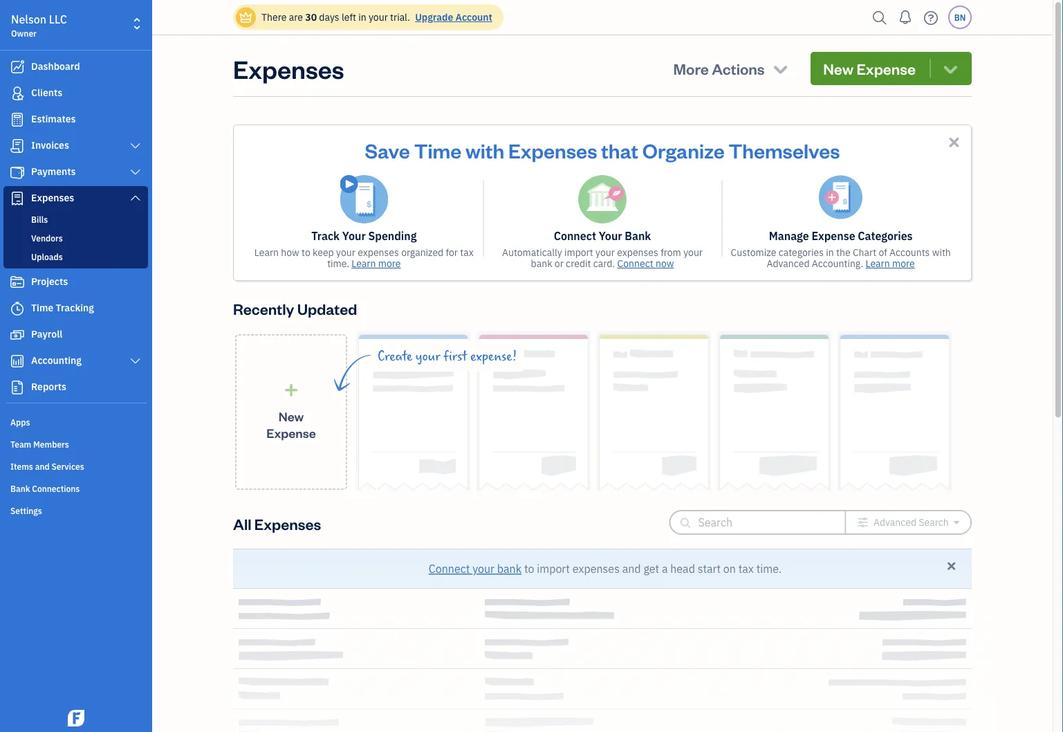 Task type: vqa. For each thing, say whether or not it's contained in the screenshot.


Task type: describe. For each thing, give the bounding box(es) containing it.
1 vertical spatial import
[[537, 562, 570, 576]]

automatically import your expenses from your bank or credit card.
[[502, 246, 703, 270]]

organized
[[402, 246, 444, 259]]

new expense link
[[235, 334, 347, 490]]

organize
[[643, 137, 725, 163]]

save time with expenses that organize themselves
[[365, 137, 841, 163]]

1 vertical spatial new expense
[[267, 408, 316, 441]]

new expense button
[[811, 52, 972, 85]]

uploads
[[31, 251, 63, 262]]

dashboard image
[[9, 60, 26, 74]]

time tracking
[[31, 301, 94, 314]]

apps link
[[3, 411, 148, 432]]

days
[[319, 11, 340, 24]]

categories
[[858, 229, 913, 243]]

new expense inside button
[[824, 58, 916, 78]]

payment image
[[9, 165, 26, 179]]

time inside main 'element'
[[31, 301, 53, 314]]

expense image
[[9, 192, 26, 206]]

invoice image
[[9, 139, 26, 153]]

invoices
[[31, 139, 69, 152]]

apps
[[10, 417, 30, 428]]

0 vertical spatial close image
[[947, 134, 963, 150]]

1 horizontal spatial time
[[414, 137, 462, 163]]

manage expense categories
[[769, 229, 913, 243]]

get
[[644, 562, 660, 576]]

upgrade
[[415, 11, 453, 24]]

nelson
[[11, 12, 46, 27]]

chevron large down image for expenses
[[129, 192, 142, 203]]

save
[[365, 137, 410, 163]]

freshbooks image
[[65, 710, 87, 727]]

projects link
[[3, 270, 148, 295]]

accounting link
[[3, 349, 148, 374]]

1 horizontal spatial tax
[[739, 562, 754, 576]]

there are 30 days left in your trial. upgrade account
[[262, 11, 493, 24]]

payroll link
[[3, 323, 148, 347]]

crown image
[[239, 10, 253, 25]]

reports
[[31, 380, 66, 393]]

new inside button
[[824, 58, 854, 78]]

upgrade account link
[[413, 11, 493, 24]]

more
[[674, 58, 709, 78]]

main element
[[0, 0, 187, 732]]

0 horizontal spatial in
[[359, 11, 367, 24]]

accounts
[[890, 246, 930, 259]]

there
[[262, 11, 287, 24]]

on
[[724, 562, 736, 576]]

card.
[[594, 257, 615, 270]]

your for connect
[[599, 229, 623, 243]]

search image
[[869, 7, 891, 28]]

bn button
[[949, 6, 972, 29]]

automatically
[[502, 246, 562, 259]]

expenses link
[[3, 186, 148, 211]]

start
[[698, 562, 721, 576]]

1 vertical spatial to
[[525, 562, 535, 576]]

first
[[444, 349, 467, 364]]

track
[[312, 229, 340, 243]]

advanced
[[767, 257, 810, 270]]

clients link
[[3, 81, 148, 106]]

account
[[456, 11, 493, 24]]

vendors
[[31, 233, 63, 244]]

trial.
[[390, 11, 410, 24]]

payroll
[[31, 328, 62, 341]]

all expenses
[[233, 514, 321, 534]]

chevrondown image for new expense
[[942, 59, 961, 78]]

connect now
[[618, 257, 674, 270]]

credit
[[566, 257, 591, 270]]

bank connections link
[[3, 478, 148, 498]]

or
[[555, 257, 564, 270]]

expense inside new expense button
[[857, 58, 916, 78]]

more for categories
[[893, 257, 915, 270]]

connect for connect your bank
[[554, 229, 597, 243]]

vendors link
[[6, 230, 145, 246]]

spending
[[369, 229, 417, 243]]

bills
[[31, 214, 48, 225]]

categories
[[779, 246, 824, 259]]

learn more for categories
[[866, 257, 915, 270]]

recently
[[233, 299, 294, 318]]

estimates
[[31, 112, 76, 125]]

services
[[52, 461, 84, 472]]

new inside new expense
[[279, 408, 304, 424]]

invoices link
[[3, 134, 148, 158]]

updated
[[297, 299, 357, 318]]

more for spending
[[378, 257, 401, 270]]

expenses for and
[[573, 562, 620, 576]]

accounting
[[31, 354, 82, 367]]

customize
[[731, 246, 777, 259]]

bank connections
[[10, 483, 80, 494]]

team
[[10, 439, 31, 450]]

connections
[[32, 483, 80, 494]]

recently updated
[[233, 299, 357, 318]]

dashboard
[[31, 60, 80, 73]]

manage expense categories image
[[819, 175, 863, 219]]

team members
[[10, 439, 69, 450]]

track your spending
[[312, 229, 417, 243]]

1 horizontal spatial time.
[[757, 562, 782, 576]]

money image
[[9, 328, 26, 342]]

items and services
[[10, 461, 84, 472]]

dashboard link
[[3, 55, 148, 80]]

tracking
[[56, 301, 94, 314]]

create your first expense!
[[378, 349, 517, 364]]



Task type: locate. For each thing, give the bounding box(es) containing it.
1 chevrondown image from the left
[[772, 59, 791, 78]]

plus image
[[283, 383, 299, 397]]

and
[[35, 461, 50, 472], [623, 562, 641, 576]]

actions
[[712, 58, 765, 78]]

expenses left the that
[[509, 137, 598, 163]]

0 horizontal spatial to
[[302, 246, 311, 259]]

0 vertical spatial import
[[565, 246, 594, 259]]

learn for track your spending
[[352, 257, 376, 270]]

expense down plus image
[[267, 425, 316, 441]]

learn for manage expense categories
[[866, 257, 890, 270]]

1 horizontal spatial and
[[623, 562, 641, 576]]

expenses inside automatically import your expenses from your bank or credit card.
[[617, 246, 659, 259]]

llc
[[49, 12, 67, 27]]

1 horizontal spatial new expense
[[824, 58, 916, 78]]

0 horizontal spatial tax
[[460, 246, 474, 259]]

3 chevron large down image from the top
[[129, 356, 142, 367]]

project image
[[9, 275, 26, 289]]

import inside automatically import your expenses from your bank or credit card.
[[565, 246, 594, 259]]

2 learn more from the left
[[866, 257, 915, 270]]

0 vertical spatial connect
[[554, 229, 597, 243]]

new
[[824, 58, 854, 78], [279, 408, 304, 424]]

connect for connect now
[[618, 257, 654, 270]]

payments
[[31, 165, 76, 178]]

that
[[602, 137, 639, 163]]

2 chevrondown image from the left
[[942, 59, 961, 78]]

chevrondown image for more actions
[[772, 59, 791, 78]]

payments link
[[3, 160, 148, 185]]

1 more from the left
[[378, 257, 401, 270]]

2 horizontal spatial expense
[[857, 58, 916, 78]]

learn inside learn how to keep your expenses organized for tax time.
[[255, 246, 279, 259]]

0 horizontal spatial expense
[[267, 425, 316, 441]]

1 vertical spatial bank
[[497, 562, 522, 576]]

1 vertical spatial time
[[31, 301, 53, 314]]

0 vertical spatial with
[[466, 137, 505, 163]]

30
[[305, 11, 317, 24]]

manage
[[769, 229, 809, 243]]

your for track
[[342, 229, 366, 243]]

0 horizontal spatial new
[[279, 408, 304, 424]]

expenses left get
[[573, 562, 620, 576]]

projects
[[31, 275, 68, 288]]

learn more down "track your spending"
[[352, 257, 401, 270]]

connect your bank image
[[579, 175, 627, 224]]

more
[[378, 257, 401, 270], [893, 257, 915, 270]]

0 vertical spatial time.
[[327, 257, 349, 270]]

customize categories in the chart of accounts with advanced accounting.
[[731, 246, 951, 270]]

chevrondown image
[[772, 59, 791, 78], [942, 59, 961, 78]]

2 horizontal spatial connect
[[618, 257, 654, 270]]

2 vertical spatial connect
[[429, 562, 470, 576]]

expense up the
[[812, 229, 856, 243]]

learn how to keep your expenses organized for tax time.
[[255, 246, 474, 270]]

members
[[33, 439, 69, 450]]

0 horizontal spatial new expense
[[267, 408, 316, 441]]

expenses for organized
[[358, 246, 399, 259]]

bills link
[[6, 211, 145, 228]]

tax right the "for" on the left of page
[[460, 246, 474, 259]]

bank down items
[[10, 483, 30, 494]]

reports link
[[3, 375, 148, 400]]

expenses left 'from'
[[617, 246, 659, 259]]

time. inside learn how to keep your expenses organized for tax time.
[[327, 257, 349, 270]]

accounting.
[[812, 257, 864, 270]]

new expense
[[824, 58, 916, 78], [267, 408, 316, 441]]

chevron large down image for invoices
[[129, 140, 142, 152]]

1 learn more from the left
[[352, 257, 401, 270]]

Search text field
[[699, 511, 823, 534]]

0 vertical spatial to
[[302, 246, 311, 259]]

0 horizontal spatial learn more
[[352, 257, 401, 270]]

learn more for spending
[[352, 257, 401, 270]]

tax inside learn how to keep your expenses organized for tax time.
[[460, 246, 474, 259]]

1 horizontal spatial learn
[[352, 257, 376, 270]]

chevron large down image down payroll link
[[129, 356, 142, 367]]

your
[[369, 11, 388, 24], [336, 246, 356, 259], [596, 246, 615, 259], [684, 246, 703, 259], [416, 349, 441, 364], [473, 562, 495, 576]]

connect your bank to import expenses and get a head start on tax time.
[[429, 562, 782, 576]]

1 horizontal spatial bank
[[531, 257, 553, 270]]

learn down "track your spending"
[[352, 257, 376, 270]]

1 horizontal spatial connect
[[554, 229, 597, 243]]

with
[[466, 137, 505, 163], [933, 246, 951, 259]]

expenses up the bills
[[31, 191, 74, 204]]

chevrondown image right actions
[[772, 59, 791, 78]]

0 horizontal spatial with
[[466, 137, 505, 163]]

expense!
[[471, 349, 517, 364]]

2 horizontal spatial learn
[[866, 257, 890, 270]]

time right timer "image" in the left top of the page
[[31, 301, 53, 314]]

chart
[[853, 246, 877, 259]]

tax right on on the right of the page
[[739, 562, 754, 576]]

of
[[879, 246, 888, 259]]

and inside main 'element'
[[35, 461, 50, 472]]

connect your bank button
[[429, 561, 522, 577]]

1 vertical spatial expense
[[812, 229, 856, 243]]

more actions button
[[661, 52, 803, 85]]

chart image
[[9, 354, 26, 368]]

1 vertical spatial new
[[279, 408, 304, 424]]

expenses
[[358, 246, 399, 259], [617, 246, 659, 259], [573, 562, 620, 576]]

0 horizontal spatial more
[[378, 257, 401, 270]]

1 your from the left
[[342, 229, 366, 243]]

learn
[[255, 246, 279, 259], [352, 257, 376, 270], [866, 257, 890, 270]]

1 horizontal spatial your
[[599, 229, 623, 243]]

0 vertical spatial and
[[35, 461, 50, 472]]

1 vertical spatial time.
[[757, 562, 782, 576]]

uploads link
[[6, 248, 145, 265]]

1 horizontal spatial in
[[827, 246, 834, 259]]

settings link
[[3, 500, 148, 520]]

all
[[233, 514, 252, 534]]

clients
[[31, 86, 62, 99]]

more actions
[[674, 58, 765, 78]]

and left get
[[623, 562, 641, 576]]

1 vertical spatial chevron large down image
[[129, 192, 142, 203]]

now
[[656, 257, 674, 270]]

close image
[[947, 134, 963, 150], [946, 560, 959, 573]]

are
[[289, 11, 303, 24]]

0 vertical spatial in
[[359, 11, 367, 24]]

more right of
[[893, 257, 915, 270]]

learn down categories at the top right
[[866, 257, 890, 270]]

items
[[10, 461, 33, 472]]

0 horizontal spatial and
[[35, 461, 50, 472]]

expenses inside main 'element'
[[31, 191, 74, 204]]

in right left
[[359, 11, 367, 24]]

expense for plus image
[[267, 425, 316, 441]]

go to help image
[[920, 7, 943, 28]]

new expense down search icon
[[824, 58, 916, 78]]

bank inside automatically import your expenses from your bank or credit card.
[[531, 257, 553, 270]]

more down spending
[[378, 257, 401, 270]]

2 your from the left
[[599, 229, 623, 243]]

1 chevron large down image from the top
[[129, 140, 142, 152]]

connect your bank
[[554, 229, 651, 243]]

expenses right the all
[[255, 514, 321, 534]]

learn more down categories at the top right
[[866, 257, 915, 270]]

timer image
[[9, 302, 26, 316]]

new expense down plus image
[[267, 408, 316, 441]]

to
[[302, 246, 311, 259], [525, 562, 535, 576]]

client image
[[9, 87, 26, 100]]

0 horizontal spatial connect
[[429, 562, 470, 576]]

expenses inside learn how to keep your expenses organized for tax time.
[[358, 246, 399, 259]]

expenses down spending
[[358, 246, 399, 259]]

1 horizontal spatial expense
[[812, 229, 856, 243]]

themselves
[[729, 137, 841, 163]]

tax
[[460, 246, 474, 259], [739, 562, 754, 576]]

team members link
[[3, 433, 148, 454]]

and right items
[[35, 461, 50, 472]]

your up learn how to keep your expenses organized for tax time.
[[342, 229, 366, 243]]

1 vertical spatial tax
[[739, 562, 754, 576]]

2 more from the left
[[893, 257, 915, 270]]

expense down search icon
[[857, 58, 916, 78]]

learn left how
[[255, 246, 279, 259]]

time. right on on the right of the page
[[757, 562, 782, 576]]

0 horizontal spatial bank
[[497, 562, 522, 576]]

from
[[661, 246, 682, 259]]

0 vertical spatial time
[[414, 137, 462, 163]]

new expense button
[[811, 52, 972, 85]]

0 vertical spatial bank
[[531, 257, 553, 270]]

your up automatically import your expenses from your bank or credit card.
[[599, 229, 623, 243]]

1 horizontal spatial learn more
[[866, 257, 915, 270]]

chevron large down image
[[129, 167, 142, 178]]

time
[[414, 137, 462, 163], [31, 301, 53, 314]]

expense inside new expense link
[[267, 425, 316, 441]]

expense for manage expense categories image
[[812, 229, 856, 243]]

1 vertical spatial in
[[827, 246, 834, 259]]

create
[[378, 349, 413, 364]]

1 vertical spatial bank
[[10, 483, 30, 494]]

0 vertical spatial new expense
[[824, 58, 916, 78]]

0 horizontal spatial your
[[342, 229, 366, 243]]

chevrondown image inside the more actions dropdown button
[[772, 59, 791, 78]]

0 horizontal spatial chevrondown image
[[772, 59, 791, 78]]

1 vertical spatial connect
[[618, 257, 654, 270]]

0 vertical spatial bank
[[625, 229, 651, 243]]

bank inside main 'element'
[[10, 483, 30, 494]]

expenses down are
[[233, 52, 344, 85]]

0 horizontal spatial time.
[[327, 257, 349, 270]]

how
[[281, 246, 300, 259]]

2 vertical spatial chevron large down image
[[129, 356, 142, 367]]

to right how
[[302, 246, 311, 259]]

0 horizontal spatial learn
[[255, 246, 279, 259]]

1 horizontal spatial to
[[525, 562, 535, 576]]

import
[[565, 246, 594, 259], [537, 562, 570, 576]]

to right the connect your bank button in the bottom left of the page
[[525, 562, 535, 576]]

learn more
[[352, 257, 401, 270], [866, 257, 915, 270]]

nelson llc owner
[[11, 12, 67, 39]]

estimates link
[[3, 107, 148, 132]]

1 horizontal spatial bank
[[625, 229, 651, 243]]

chevrondown image down bn
[[942, 59, 961, 78]]

estimate image
[[9, 113, 26, 127]]

0 vertical spatial expense
[[857, 58, 916, 78]]

chevron large down image inside 'invoices' link
[[129, 140, 142, 152]]

0 vertical spatial tax
[[460, 246, 474, 259]]

track your spending image
[[340, 175, 388, 224]]

in inside customize categories in the chart of accounts with advanced accounting.
[[827, 246, 834, 259]]

keep
[[313, 246, 334, 259]]

your inside learn how to keep your expenses organized for tax time.
[[336, 246, 356, 259]]

chevron large down image up chevron large down image
[[129, 140, 142, 152]]

chevron large down image down chevron large down image
[[129, 192, 142, 203]]

1 horizontal spatial chevrondown image
[[942, 59, 961, 78]]

notifications image
[[895, 3, 917, 31]]

time. down track
[[327, 257, 349, 270]]

1 vertical spatial close image
[[946, 560, 959, 573]]

with inside customize categories in the chart of accounts with advanced accounting.
[[933, 246, 951, 259]]

to inside learn how to keep your expenses organized for tax time.
[[302, 246, 311, 259]]

chevron large down image
[[129, 140, 142, 152], [129, 192, 142, 203], [129, 356, 142, 367]]

chevrondown image inside new expense button
[[942, 59, 961, 78]]

connect
[[554, 229, 597, 243], [618, 257, 654, 270], [429, 562, 470, 576]]

1 horizontal spatial new
[[824, 58, 854, 78]]

0 horizontal spatial time
[[31, 301, 53, 314]]

report image
[[9, 381, 26, 394]]

time right save
[[414, 137, 462, 163]]

in left the
[[827, 246, 834, 259]]

time.
[[327, 257, 349, 270], [757, 562, 782, 576]]

1 vertical spatial with
[[933, 246, 951, 259]]

settings
[[10, 505, 42, 516]]

0 horizontal spatial bank
[[10, 483, 30, 494]]

for
[[446, 246, 458, 259]]

bank up connect now
[[625, 229, 651, 243]]

bank
[[625, 229, 651, 243], [10, 483, 30, 494]]

0 vertical spatial chevron large down image
[[129, 140, 142, 152]]

1 vertical spatial and
[[623, 562, 641, 576]]

head
[[671, 562, 695, 576]]

2 chevron large down image from the top
[[129, 192, 142, 203]]

0 vertical spatial new
[[824, 58, 854, 78]]

chevron large down image for accounting
[[129, 356, 142, 367]]

time tracking link
[[3, 296, 148, 321]]

chevron large down image inside expenses link
[[129, 192, 142, 203]]

1 horizontal spatial more
[[893, 257, 915, 270]]

1 horizontal spatial with
[[933, 246, 951, 259]]

2 vertical spatial expense
[[267, 425, 316, 441]]



